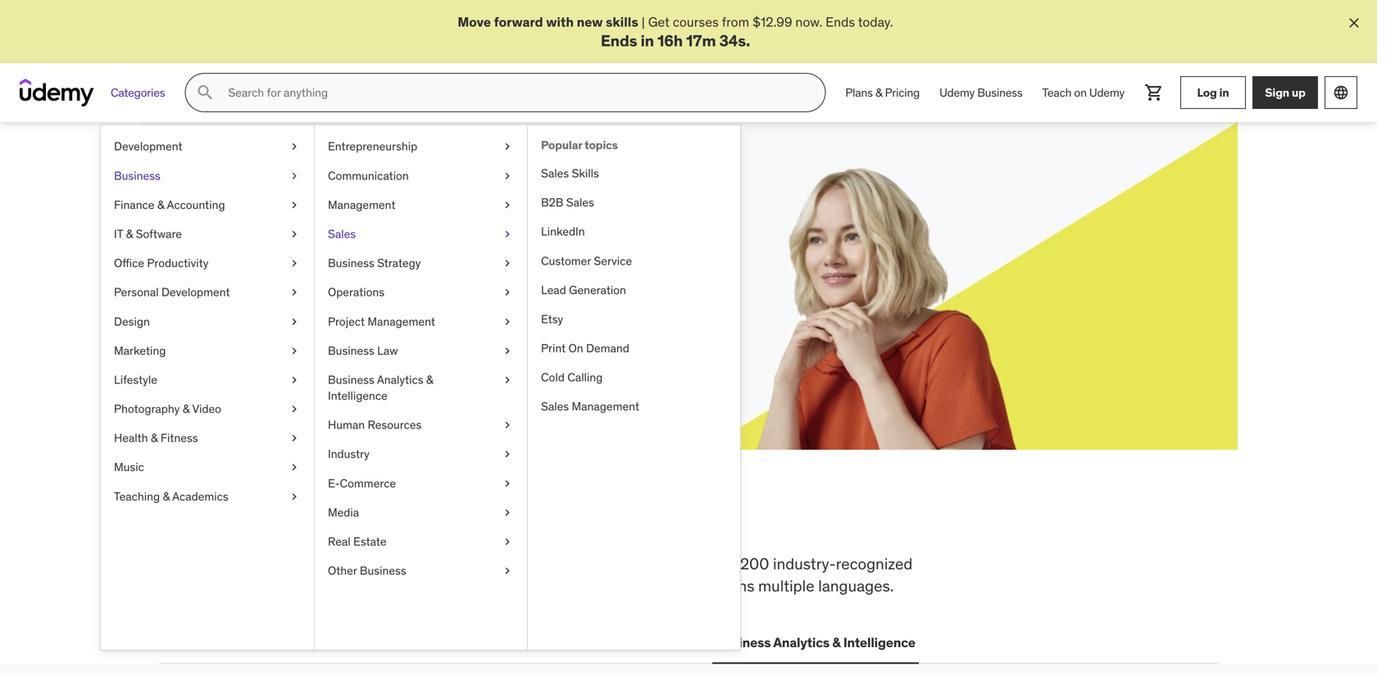 Task type: locate. For each thing, give the bounding box(es) containing it.
office
[[114, 256, 144, 271]]

xsmall image inside management link
[[501, 197, 514, 213]]

& for accounting
[[157, 197, 164, 212]]

business analytics & intelligence inside business analytics & intelligence button
[[715, 634, 916, 651]]

xsmall image inside lifestyle 'link'
[[288, 372, 301, 388]]

xsmall image inside design link
[[288, 314, 301, 330]]

development for web
[[193, 634, 275, 651]]

xsmall image inside 'office productivity' link
[[288, 255, 301, 271]]

customer service
[[541, 254, 632, 268]]

0 vertical spatial skills
[[572, 166, 599, 181]]

0 horizontal spatial skills
[[218, 194, 292, 228]]

2 horizontal spatial for
[[684, 554, 703, 574]]

0 horizontal spatial your
[[265, 234, 290, 251]]

xsmall image inside e-commerce link
[[501, 476, 514, 492]]

intelligence for business analytics & intelligence button
[[843, 634, 916, 651]]

leadership button
[[408, 623, 482, 663]]

sale
[[264, 253, 289, 269]]

development down 'office productivity' link
[[161, 285, 230, 300]]

xsmall image inside operations "link"
[[501, 285, 514, 301]]

xsmall image for music
[[288, 460, 301, 476]]

business down spans
[[715, 634, 771, 651]]

little
[[465, 234, 491, 251]]

real
[[328, 534, 351, 549]]

analytics inside button
[[773, 634, 830, 651]]

service
[[594, 254, 632, 268]]

in up the including
[[516, 500, 548, 543]]

log in
[[1197, 85, 1229, 100]]

xsmall image inside business analytics & intelligence link
[[501, 372, 514, 388]]

today. right now.
[[858, 14, 893, 30]]

0 vertical spatial with
[[546, 14, 574, 30]]

your up a
[[340, 194, 399, 228]]

xsmall image for health & fitness
[[288, 430, 301, 447]]

xsmall image for human resources
[[501, 417, 514, 433]]

0 horizontal spatial today.
[[324, 253, 359, 269]]

business analytics & intelligence button
[[712, 623, 919, 663]]

ends
[[826, 14, 855, 30], [601, 31, 637, 50]]

e-commerce
[[328, 476, 396, 491]]

personal
[[114, 285, 159, 300]]

b2b sales link
[[528, 188, 740, 217]]

with
[[546, 14, 574, 30], [349, 234, 374, 251]]

1 horizontal spatial udemy
[[1089, 85, 1125, 100]]

xsmall image inside teaching & academics link
[[288, 489, 301, 505]]

business inside button
[[715, 634, 771, 651]]

xsmall image for project management
[[501, 314, 514, 330]]

business analytics & intelligence
[[328, 373, 433, 403], [715, 634, 916, 651]]

xsmall image
[[288, 139, 301, 155], [501, 139, 514, 155], [288, 168, 301, 184], [501, 168, 514, 184], [501, 197, 514, 213], [288, 255, 301, 271], [501, 255, 514, 271], [288, 285, 301, 301], [501, 285, 514, 301], [288, 343, 301, 359], [288, 401, 301, 417], [288, 430, 301, 447], [501, 447, 514, 463], [288, 489, 301, 505], [501, 505, 514, 521], [501, 563, 514, 579]]

skills down popular topics
[[572, 166, 599, 181]]

& right health in the bottom of the page
[[151, 431, 158, 446]]

well-
[[404, 576, 438, 596]]

forward
[[494, 14, 543, 30]]

development
[[114, 139, 182, 154], [161, 285, 230, 300], [193, 634, 275, 651]]

all the skills you need in one place
[[159, 500, 705, 543]]

in down the |
[[641, 31, 654, 50]]

other
[[328, 564, 357, 578]]

xsmall image inside real estate link
[[501, 534, 514, 550]]

law
[[377, 343, 398, 358]]

1 vertical spatial development
[[161, 285, 230, 300]]

b2b sales
[[541, 195, 594, 210]]

xsmall image inside project management link
[[501, 314, 514, 330]]

xsmall image inside business link
[[288, 168, 301, 184]]

0 vertical spatial analytics
[[377, 373, 423, 387]]

human
[[328, 418, 365, 433]]

sales management
[[541, 399, 639, 414]]

shopping cart with 0 items image
[[1144, 83, 1164, 103]]

photography & video
[[114, 402, 221, 416]]

xsmall image for teaching & academics
[[288, 489, 301, 505]]

2 vertical spatial for
[[684, 554, 703, 574]]

choose a language image
[[1333, 85, 1349, 101]]

content
[[626, 554, 680, 574]]

on
[[1074, 85, 1087, 100]]

analytics down multiple
[[773, 634, 830, 651]]

communication button
[[595, 623, 699, 663]]

it inside 'link'
[[114, 227, 123, 241]]

business law
[[328, 343, 398, 358]]

1 vertical spatial it
[[294, 634, 305, 651]]

xsmall image for management
[[501, 197, 514, 213]]

2 vertical spatial development
[[193, 634, 275, 651]]

xsmall image for business
[[288, 168, 301, 184]]

sales link
[[315, 220, 527, 249]]

lifestyle link
[[101, 366, 314, 395]]

to
[[389, 554, 403, 574]]

xsmall image for design
[[288, 314, 301, 330]]

for up and on the bottom of the page
[[684, 554, 703, 574]]

multiple
[[758, 576, 815, 596]]

certifications,
[[159, 576, 254, 596]]

0 vertical spatial business analytics & intelligence
[[328, 373, 433, 403]]

1 vertical spatial with
[[349, 234, 374, 251]]

for up potential
[[296, 194, 335, 228]]

xsmall image inside the other business link
[[501, 563, 514, 579]]

0 vertical spatial today.
[[858, 14, 893, 30]]

it inside button
[[294, 634, 305, 651]]

lead generation link
[[528, 276, 740, 305]]

0 vertical spatial in
[[641, 31, 654, 50]]

skills left the |
[[606, 14, 638, 30]]

1 vertical spatial intelligence
[[843, 634, 916, 651]]

1 vertical spatial skills
[[272, 500, 360, 543]]

xsmall image inside industry link
[[501, 447, 514, 463]]

skills up the expand
[[218, 194, 292, 228]]

xsmall image inside health & fitness link
[[288, 430, 301, 447]]

& up office
[[126, 227, 133, 241]]

it certifications button
[[291, 623, 395, 663]]

your
[[340, 194, 399, 228], [265, 234, 290, 251]]

udemy right the "pricing"
[[940, 85, 975, 100]]

& right the plans
[[875, 85, 882, 100]]

0 vertical spatial it
[[114, 227, 123, 241]]

management link
[[315, 190, 527, 220]]

1 vertical spatial management
[[368, 314, 435, 329]]

plans & pricing link
[[836, 73, 930, 112]]

xsmall image inside it & software 'link'
[[288, 226, 301, 242]]

marketing link
[[101, 336, 314, 366]]

communication for communication button
[[598, 634, 696, 651]]

1 horizontal spatial as
[[494, 234, 508, 251]]

popular topics
[[541, 138, 618, 153]]

1 horizontal spatial it
[[294, 634, 305, 651]]

xsmall image inside finance & accounting link
[[288, 197, 301, 213]]

design
[[114, 314, 150, 329]]

0 horizontal spatial with
[[349, 234, 374, 251]]

management inside project management link
[[368, 314, 435, 329]]

operations link
[[315, 278, 527, 307]]

0 horizontal spatial for
[[296, 194, 335, 228]]

0 vertical spatial for
[[296, 194, 335, 228]]

0 horizontal spatial analytics
[[377, 373, 423, 387]]

languages.
[[818, 576, 894, 596]]

1 horizontal spatial analytics
[[773, 634, 830, 651]]

sales for sales management
[[541, 399, 569, 414]]

with inside skills for your future expand your potential with a course for as little as $12.99. sale ends today.
[[349, 234, 374, 251]]

& down languages.
[[832, 634, 841, 651]]

0 horizontal spatial in
[[516, 500, 548, 543]]

intelligence down languages.
[[843, 634, 916, 651]]

expand
[[218, 234, 262, 251]]

business analytics & intelligence up the "human resources"
[[328, 373, 433, 403]]

0 horizontal spatial communication
[[328, 168, 409, 183]]

operations
[[328, 285, 385, 300]]

1 vertical spatial in
[[1219, 85, 1229, 100]]

1 vertical spatial business analytics & intelligence
[[715, 634, 916, 651]]

music link
[[101, 453, 314, 482]]

sales down popular
[[541, 166, 569, 181]]

& right the teaching
[[163, 489, 170, 504]]

udemy right on
[[1089, 85, 1125, 100]]

1 horizontal spatial for
[[430, 234, 446, 251]]

2 vertical spatial management
[[572, 399, 639, 414]]

development down categories dropdown button on the left top of the page
[[114, 139, 182, 154]]

business analytics & intelligence for business analytics & intelligence link
[[328, 373, 433, 403]]

as right the little
[[494, 234, 508, 251]]

development inside button
[[193, 634, 275, 651]]

communication link
[[315, 161, 527, 190]]

on
[[569, 341, 583, 356]]

today. down potential
[[324, 253, 359, 269]]

management up the law
[[368, 314, 435, 329]]

covering
[[159, 554, 221, 574]]

udemy business link
[[930, 73, 1033, 112]]

sales down the cold
[[541, 399, 569, 414]]

0 vertical spatial intelligence
[[328, 389, 388, 403]]

communication for communication link
[[328, 168, 409, 183]]

analytics for business analytics & intelligence button
[[773, 634, 830, 651]]

management up a
[[328, 197, 396, 212]]

log in link
[[1180, 76, 1246, 109]]

1 udemy from the left
[[940, 85, 975, 100]]

it for it certifications
[[294, 634, 305, 651]]

photography
[[114, 402, 180, 416]]

1 horizontal spatial your
[[340, 194, 399, 228]]

it left certifications
[[294, 634, 305, 651]]

your up 'sale'
[[265, 234, 290, 251]]

customer service link
[[528, 247, 740, 276]]

data science
[[499, 634, 579, 651]]

xsmall image inside communication link
[[501, 168, 514, 184]]

& for fitness
[[151, 431, 158, 446]]

2 vertical spatial in
[[516, 500, 548, 543]]

business down business law on the bottom left of page
[[328, 373, 374, 387]]

business analytics & intelligence inside business analytics & intelligence link
[[328, 373, 433, 403]]

development right web
[[193, 634, 275, 651]]

management down 'calling'
[[572, 399, 639, 414]]

xsmall image inside "music" link
[[288, 460, 301, 476]]

& for academics
[[163, 489, 170, 504]]

skills up supports at the left bottom of the page
[[351, 554, 386, 574]]

1 horizontal spatial with
[[546, 14, 574, 30]]

calling
[[567, 370, 603, 385]]

& left the video
[[183, 402, 190, 416]]

1 horizontal spatial skills
[[572, 166, 599, 181]]

Search for anything text field
[[225, 79, 805, 107]]

xsmall image inside the media link
[[501, 505, 514, 521]]

xsmall image inside personal development link
[[288, 285, 301, 301]]

1 vertical spatial skills
[[218, 194, 292, 228]]

sign
[[1265, 85, 1290, 100]]

xsmall image for real estate
[[501, 534, 514, 550]]

1 horizontal spatial business analytics & intelligence
[[715, 634, 916, 651]]

it up office
[[114, 227, 123, 241]]

ends down new
[[601, 31, 637, 50]]

close image
[[1346, 15, 1362, 31]]

1 horizontal spatial in
[[641, 31, 654, 50]]

intelligence inside button
[[843, 634, 916, 651]]

0 horizontal spatial intelligence
[[328, 389, 388, 403]]

200
[[740, 554, 769, 574]]

other business link
[[315, 557, 527, 586]]

1 horizontal spatial communication
[[598, 634, 696, 651]]

xsmall image inside 'human resources' link
[[501, 417, 514, 433]]

2 vertical spatial skills
[[351, 554, 386, 574]]

as left the little
[[449, 234, 462, 251]]

xsmall image inside business law link
[[501, 343, 514, 359]]

xsmall image
[[288, 197, 301, 213], [288, 226, 301, 242], [501, 226, 514, 242], [288, 314, 301, 330], [501, 314, 514, 330], [501, 343, 514, 359], [288, 372, 301, 388], [501, 372, 514, 388], [501, 417, 514, 433], [288, 460, 301, 476], [501, 476, 514, 492], [501, 534, 514, 550]]

estate
[[353, 534, 387, 549]]

xsmall image for personal development
[[288, 285, 301, 301]]

and
[[684, 576, 710, 596]]

xsmall image inside development link
[[288, 139, 301, 155]]

0 horizontal spatial udemy
[[940, 85, 975, 100]]

new
[[577, 14, 603, 30]]

1 horizontal spatial today.
[[858, 14, 893, 30]]

now.
[[796, 14, 822, 30]]

intelligence for business analytics & intelligence link
[[328, 389, 388, 403]]

0 vertical spatial skills
[[606, 14, 638, 30]]

0 horizontal spatial business analytics & intelligence
[[328, 373, 433, 403]]

move forward with new skills | get courses from $12.99 now. ends today. ends in 16h 17m 34s .
[[458, 14, 893, 50]]

skills inside sales element
[[572, 166, 599, 181]]

health
[[114, 431, 148, 446]]

for inside covering critical workplace skills to technical topics, including prep content for over 200 industry-recognized certifications, our catalog supports well-rounded professional development and spans multiple languages.
[[684, 554, 703, 574]]

1 vertical spatial today.
[[324, 253, 359, 269]]

0 horizontal spatial as
[[449, 234, 462, 251]]

business up 'finance'
[[114, 168, 160, 183]]

communication inside button
[[598, 634, 696, 651]]

2 horizontal spatial in
[[1219, 85, 1229, 100]]

communication down entrepreneurship
[[328, 168, 409, 183]]

you
[[366, 500, 425, 543]]

intelligence up human
[[328, 389, 388, 403]]

1 vertical spatial communication
[[598, 634, 696, 651]]

0 vertical spatial management
[[328, 197, 396, 212]]

0 vertical spatial communication
[[328, 168, 409, 183]]

1 vertical spatial analytics
[[773, 634, 830, 651]]

xsmall image for lifestyle
[[288, 372, 301, 388]]

analytics for business analytics & intelligence link
[[377, 373, 423, 387]]

1 vertical spatial for
[[430, 234, 446, 251]]

& right 'finance'
[[157, 197, 164, 212]]

print on demand
[[541, 341, 629, 356]]

management inside sales management link
[[572, 399, 639, 414]]

1 horizontal spatial intelligence
[[843, 634, 916, 651]]

0 vertical spatial development
[[114, 139, 182, 154]]

for right course
[[430, 234, 446, 251]]

skills inside the move forward with new skills | get courses from $12.99 now. ends today. ends in 16h 17m 34s .
[[606, 14, 638, 30]]

xsmall image inside business strategy link
[[501, 255, 514, 271]]

0 horizontal spatial it
[[114, 227, 123, 241]]

xsmall image for operations
[[501, 285, 514, 301]]

& inside 'link'
[[126, 227, 133, 241]]

business analytics & intelligence for business analytics & intelligence button
[[715, 634, 916, 651]]

xsmall image for e-commerce
[[501, 476, 514, 492]]

xsmall image inside entrepreneurship link
[[501, 139, 514, 155]]

business up 'operations'
[[328, 256, 374, 271]]

ends right now.
[[826, 14, 855, 30]]

with left a
[[349, 234, 374, 251]]

0 vertical spatial your
[[340, 194, 399, 228]]

with left new
[[546, 14, 574, 30]]

analytics down the law
[[377, 373, 423, 387]]

xsmall image for business law
[[501, 343, 514, 359]]

communication down development
[[598, 634, 696, 651]]

in inside the move forward with new skills | get courses from $12.99 now. ends today. ends in 16h 17m 34s .
[[641, 31, 654, 50]]

sales left a
[[328, 227, 356, 241]]

sales for sales skills
[[541, 166, 569, 181]]

popular
[[541, 138, 582, 153]]

xsmall image inside marketing link
[[288, 343, 301, 359]]

teaching
[[114, 489, 160, 504]]

xsmall image for sales
[[501, 226, 514, 242]]

project management link
[[315, 307, 527, 336]]

xsmall image inside photography & video link
[[288, 401, 301, 417]]

skills down e- at the left bottom of page
[[272, 500, 360, 543]]

$12.99.
[[218, 253, 261, 269]]

xsmall image inside sales link
[[501, 226, 514, 242]]

a
[[377, 234, 384, 251]]

1 horizontal spatial ends
[[826, 14, 855, 30]]

one
[[554, 500, 613, 543]]

in right log at the right top of page
[[1219, 85, 1229, 100]]

xsmall image for photography & video
[[288, 401, 301, 417]]

business analytics & intelligence down multiple
[[715, 634, 916, 651]]

it & software link
[[101, 220, 314, 249]]

&
[[875, 85, 882, 100], [157, 197, 164, 212], [126, 227, 133, 241], [426, 373, 433, 387], [183, 402, 190, 416], [151, 431, 158, 446], [163, 489, 170, 504], [832, 634, 841, 651]]



Task type: describe. For each thing, give the bounding box(es) containing it.
cold calling link
[[528, 363, 740, 392]]

business law link
[[315, 336, 527, 366]]

industry-
[[773, 554, 836, 574]]

1 vertical spatial your
[[265, 234, 290, 251]]

& for video
[[183, 402, 190, 416]]

marketing
[[114, 343, 166, 358]]

0 horizontal spatial ends
[[601, 31, 637, 50]]

project management
[[328, 314, 435, 329]]

udemy business
[[940, 85, 1023, 100]]

entrepreneurship link
[[315, 132, 527, 161]]

etsy
[[541, 312, 563, 327]]

xsmall image for office productivity
[[288, 255, 301, 271]]

cold
[[541, 370, 565, 385]]

productivity
[[147, 256, 209, 271]]

all
[[159, 500, 207, 543]]

sales for sales
[[328, 227, 356, 241]]

2 as from the left
[[494, 234, 508, 251]]

& down business law link
[[426, 373, 433, 387]]

business link
[[101, 161, 314, 190]]

health & fitness link
[[101, 424, 314, 453]]

software
[[136, 227, 182, 241]]

health & fitness
[[114, 431, 198, 446]]

catalog
[[284, 576, 335, 596]]

management for sales
[[572, 399, 639, 414]]

business down project at left top
[[328, 343, 374, 358]]

business inside the business analytics & intelligence
[[328, 373, 374, 387]]

video
[[192, 402, 221, 416]]

photography & video link
[[101, 395, 314, 424]]

ends
[[293, 253, 321, 269]]

categories
[[111, 85, 165, 100]]

xsmall image for industry
[[501, 447, 514, 463]]

teach
[[1042, 85, 1072, 100]]

topics
[[585, 138, 618, 153]]

development for personal
[[161, 285, 230, 300]]

in inside log in link
[[1219, 85, 1229, 100]]

accounting
[[167, 197, 225, 212]]

& for pricing
[[875, 85, 882, 100]]

technical
[[407, 554, 470, 574]]

academics
[[172, 489, 228, 504]]

supports
[[339, 576, 401, 596]]

media link
[[315, 498, 527, 528]]

for for your
[[430, 234, 446, 251]]

16h 17m 34s
[[657, 31, 746, 50]]

leadership
[[411, 634, 479, 651]]

log
[[1197, 85, 1217, 100]]

sign up
[[1265, 85, 1306, 100]]

today. inside the move forward with new skills | get courses from $12.99 now. ends today. ends in 16h 17m 34s .
[[858, 14, 893, 30]]

it certifications
[[294, 634, 391, 651]]

skills inside covering critical workplace skills to technical topics, including prep content for over 200 industry-recognized certifications, our catalog supports well-rounded professional development and spans multiple languages.
[[351, 554, 386, 574]]

teach on udemy
[[1042, 85, 1125, 100]]

submit search image
[[195, 83, 215, 103]]

sales element
[[527, 126, 740, 650]]

science
[[530, 634, 579, 651]]

print
[[541, 341, 566, 356]]

xsmall image for development
[[288, 139, 301, 155]]

today. inside skills for your future expand your potential with a course for as little as $12.99. sale ends today.
[[324, 253, 359, 269]]

other business
[[328, 564, 406, 578]]

sales skills
[[541, 166, 599, 181]]

development
[[589, 576, 680, 596]]

real estate link
[[315, 528, 527, 557]]

it for it & software
[[114, 227, 123, 241]]

etsy link
[[528, 305, 740, 334]]

data
[[499, 634, 527, 651]]

industry link
[[315, 440, 527, 469]]

need
[[431, 500, 510, 543]]

|
[[642, 14, 645, 30]]

lifestyle
[[114, 373, 157, 387]]

$12.99
[[753, 14, 792, 30]]

teach on udemy link
[[1033, 73, 1135, 112]]

management for project
[[368, 314, 435, 329]]

linkedin
[[541, 224, 585, 239]]

web development
[[162, 634, 275, 651]]

business left teach
[[977, 85, 1023, 100]]

xsmall image for entrepreneurship
[[501, 139, 514, 155]]

entrepreneurship
[[328, 139, 417, 154]]

rounded
[[438, 576, 496, 596]]

xsmall image for media
[[501, 505, 514, 521]]

generation
[[569, 283, 626, 297]]

design link
[[101, 307, 314, 336]]

xsmall image for business strategy
[[501, 255, 514, 271]]

xsmall image for other business
[[501, 563, 514, 579]]

xsmall image for communication
[[501, 168, 514, 184]]

1 as from the left
[[449, 234, 462, 251]]

course
[[387, 234, 426, 251]]

with inside the move forward with new skills | get courses from $12.99 now. ends today. ends in 16h 17m 34s .
[[546, 14, 574, 30]]

2 udemy from the left
[[1089, 85, 1125, 100]]

it & software
[[114, 227, 182, 241]]

xsmall image for marketing
[[288, 343, 301, 359]]

management inside management link
[[328, 197, 396, 212]]

xsmall image for finance & accounting
[[288, 197, 301, 213]]

xsmall image for it & software
[[288, 226, 301, 242]]

teaching & academics link
[[101, 482, 314, 511]]

development link
[[101, 132, 314, 161]]

office productivity link
[[101, 249, 314, 278]]

commerce
[[340, 476, 396, 491]]

& inside button
[[832, 634, 841, 651]]

xsmall image for business analytics & intelligence
[[501, 372, 514, 388]]

sales management link
[[528, 392, 740, 422]]

professional
[[500, 576, 585, 596]]

future
[[404, 194, 484, 228]]

skills inside skills for your future expand your potential with a course for as little as $12.99. sale ends today.
[[218, 194, 292, 228]]

industry
[[328, 447, 370, 462]]

get
[[648, 14, 670, 30]]

from
[[722, 14, 749, 30]]

certifications
[[308, 634, 391, 651]]

personal development link
[[101, 278, 314, 307]]

plans & pricing
[[845, 85, 920, 100]]

b2b
[[541, 195, 564, 210]]

human resources link
[[315, 411, 527, 440]]

for for workplace
[[684, 554, 703, 574]]

udemy image
[[20, 79, 94, 107]]

up
[[1292, 85, 1306, 100]]

media
[[328, 505, 359, 520]]

& for software
[[126, 227, 133, 241]]

skills for your future expand your potential with a course for as little as $12.99. sale ends today.
[[218, 194, 508, 269]]

business down estate
[[360, 564, 406, 578]]

move
[[458, 14, 491, 30]]

potential
[[294, 234, 346, 251]]

prep
[[591, 554, 623, 574]]

sales right b2b
[[566, 195, 594, 210]]

human resources
[[328, 418, 422, 433]]



Task type: vqa. For each thing, say whether or not it's contained in the screenshot.
topmost How
no



